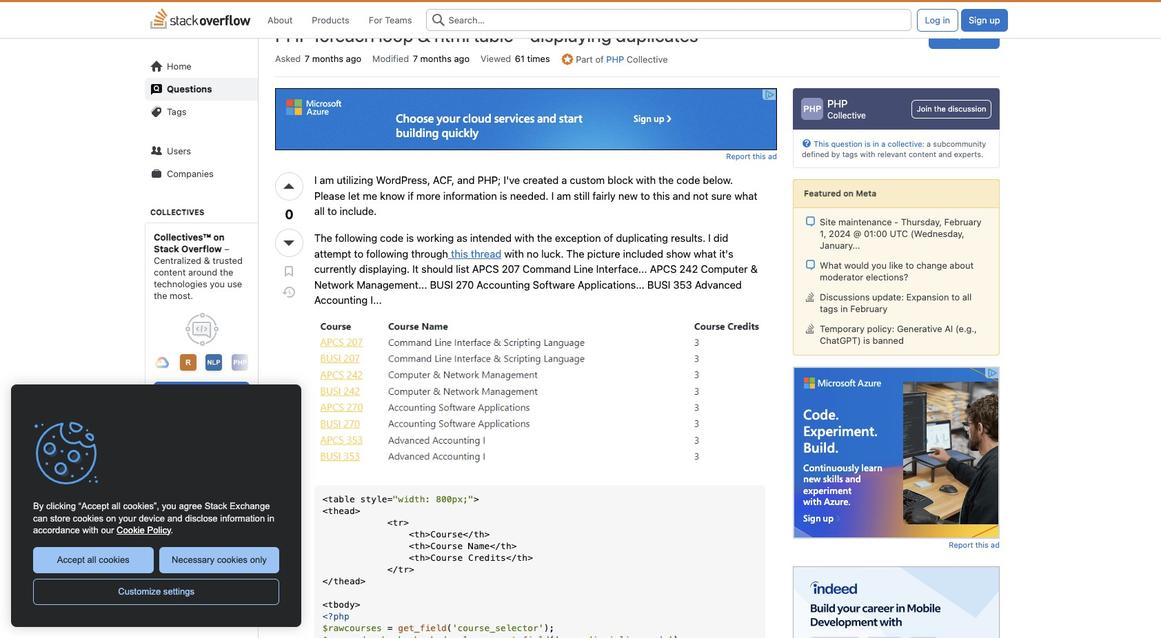 Task type: locate. For each thing, give the bounding box(es) containing it.
61
[[515, 53, 525, 64]]

more inside "learn more about collectives"
[[192, 387, 211, 396]]

2 vertical spatial i
[[708, 232, 711, 244]]

information down php;
[[443, 190, 497, 202]]

0 horizontal spatial report this ad
[[726, 152, 777, 161]]

php link
[[606, 54, 624, 65]]

php inside php collective
[[828, 97, 848, 110]]

0 horizontal spatial the
[[314, 232, 332, 244]]

with inside i am utilizing wordpress, acf, and php; i've created a custom block with the code below. please let me know if more information is needed. i am still fairly new to this and not sure what all to include.
[[636, 174, 656, 187]]

7 right asked
[[305, 53, 310, 64]]

the up attempt
[[314, 232, 332, 244]]

i down created
[[551, 190, 554, 202]]

about inside "learn more about collectives"
[[213, 387, 234, 396]]

2 vertical spatial you
[[162, 502, 176, 512]]

on left meta
[[844, 188, 854, 199]]

collective down duplicates
[[627, 54, 668, 65]]

1 vertical spatial report this ad button
[[949, 541, 1000, 551]]

with down this question is in a collective:
[[860, 150, 876, 159]]

stack inside collectives™ on stack overflow
[[154, 244, 179, 255]]

1 vertical spatial collectives
[[182, 396, 222, 405]]

can
[[33, 514, 48, 524]]

7
[[305, 53, 310, 64], [413, 53, 418, 64]]

is down policy:
[[864, 335, 870, 346]]

only
[[250, 555, 267, 566]]

1 ago from the left
[[346, 53, 362, 64]]

discussions update: expansion to all tags in february
[[820, 292, 972, 314]]

1 busi from the left
[[430, 279, 453, 291]]

0 horizontal spatial about
[[213, 387, 234, 396]]

stack up centralized
[[154, 244, 179, 255]]

1 vertical spatial <th>course
[[409, 553, 463, 564]]

expansion
[[907, 292, 949, 303]]

a right collective:
[[927, 140, 931, 149]]

0 horizontal spatial report this ad button
[[726, 152, 777, 162]]

the following code is working as intended with the exception of duplicating results. i did attempt to following through
[[314, 232, 729, 260]]

about inside what would you like to change about moderator elections?
[[950, 260, 974, 271]]

more inside i am utilizing wordpress, acf, and php; i've created a custom block with the code below. please let me know if more information is needed. i am still fairly new to this and not sure what all to include.
[[417, 190, 441, 202]]

content down collective:
[[909, 150, 937, 159]]

2 horizontal spatial i
[[708, 232, 711, 244]]

i inside the following code is working as intended with the exception of duplicating results. i did attempt to following through
[[708, 232, 711, 244]]

1 horizontal spatial information
[[443, 190, 497, 202]]

by clicking "accept all cookies", you agree stack exchange can store cookies on your device and disclose information in accordance with our
[[33, 502, 275, 536]]

to inside what would you like to change about moderator elections?
[[906, 260, 914, 271]]

"accept
[[78, 502, 109, 512]]

1 vertical spatial collective
[[828, 111, 866, 121]]

site maintenance - thursday, february 1, 2024 @ 01:00 utc (wednesday, january...
[[820, 216, 982, 251]]

code up "not"
[[677, 174, 700, 187]]

2 vertical spatial on
[[106, 514, 116, 524]]

1 horizontal spatial -
[[895, 216, 899, 228]]

- inside site maintenance - thursday, february 1, 2024 @ 01:00 utc (wednesday, january...
[[895, 216, 899, 228]]

report inside sidebar section
[[949, 541, 974, 550]]

0 horizontal spatial more
[[192, 387, 211, 396]]

following up displaying.
[[366, 248, 409, 260]]

with up new
[[636, 174, 656, 187]]

0 horizontal spatial on
[[106, 514, 116, 524]]

february inside discussions update: expansion to all tags in february
[[851, 303, 888, 314]]

1 vertical spatial of
[[604, 232, 613, 244]]

with left our
[[82, 525, 98, 536]]

this thread
[[448, 248, 502, 260]]

0 vertical spatial about
[[950, 260, 974, 271]]

i
[[314, 174, 317, 187], [551, 190, 554, 202], [708, 232, 711, 244]]

a inside a subcommunity defined by tags with relevant content and experts.
[[927, 140, 931, 149]]

february down update:
[[851, 303, 888, 314]]

0 horizontal spatial ad
[[768, 152, 777, 161]]

1 vertical spatial you
[[210, 279, 225, 290]]

0 vertical spatial tags
[[843, 150, 858, 159]]

<tbody>
[[323, 600, 360, 611]]

to down please
[[328, 205, 337, 218]]

to right expansion
[[952, 292, 960, 303]]

0 vertical spatial more
[[417, 190, 441, 202]]

list
[[456, 263, 470, 275]]

);
[[544, 624, 555, 634]]

ago down html
[[454, 53, 470, 64]]

in inside by clicking "accept all cookies", you agree stack exchange can store cookies on your device and disclose information in accordance with our
[[268, 514, 275, 524]]

1 horizontal spatial the
[[567, 248, 585, 260]]

i left 'did'
[[708, 232, 711, 244]]

all right "accept"
[[87, 555, 96, 566]]

am up please
[[320, 174, 334, 187]]

0 horizontal spatial php
[[275, 24, 310, 46]]

february
[[945, 216, 982, 228], [851, 303, 888, 314]]

in right log
[[943, 14, 951, 25]]

included
[[623, 248, 664, 260]]

all up (e.g.,
[[963, 292, 972, 303]]

of right part on the top
[[596, 54, 604, 65]]

report this ad inside sidebar section
[[949, 541, 1000, 550]]

about right learn
[[213, 387, 234, 396]]

on up –
[[213, 232, 225, 243]]

with up 207
[[504, 248, 524, 260]]

0 vertical spatial content
[[909, 150, 937, 159]]

fairly
[[593, 190, 616, 202]]

following down the include.
[[335, 232, 377, 244]]

report this ad button
[[726, 152, 777, 162], [949, 541, 1000, 551]]

no
[[527, 248, 539, 260]]

you left use
[[210, 279, 225, 290]]

=
[[387, 624, 393, 634]]

0 horizontal spatial code
[[380, 232, 404, 244]]

meta stack exchange image
[[805, 216, 816, 228]]

1 horizontal spatial months
[[420, 53, 452, 64]]

0 vertical spatial stack
[[154, 244, 179, 255]]

1 vertical spatial about
[[213, 387, 234, 396]]

menu bar
[[917, 2, 1008, 38]]

on
[[844, 188, 854, 199], [213, 232, 225, 243], [106, 514, 116, 524]]

the inside sidebar section
[[934, 104, 946, 113]]

below.
[[703, 174, 733, 187]]

duplicating
[[616, 232, 668, 244]]

1 horizontal spatial 7
[[413, 53, 418, 64]]

is down i've
[[500, 190, 508, 202]]

a up relevant on the right top of the page
[[882, 140, 886, 149]]

apcs down "thread"
[[472, 263, 499, 275]]

accounting down 207
[[477, 279, 530, 291]]

information down exchange at the bottom left
[[220, 514, 265, 524]]

what left it's
[[694, 248, 717, 260]]

1 horizontal spatial tags
[[843, 150, 858, 159]]

1 7 from the left
[[305, 53, 310, 64]]

i am utilizing wordpress, acf, and php; i've created a custom block with the code below. please let me know if more information is needed. i am still fairly new to this and not sure what all to include.
[[314, 174, 758, 218]]

0 horizontal spatial you
[[162, 502, 176, 512]]

1 horizontal spatial ago
[[454, 53, 470, 64]]

1 vertical spatial ad
[[991, 541, 1000, 550]]

php
[[275, 24, 310, 46], [606, 54, 624, 65], [828, 97, 848, 110]]

0 vertical spatial i
[[314, 174, 317, 187]]

on inside by clicking "accept all cookies", you agree stack exchange can store cookies on your device and disclose information in accordance with our
[[106, 514, 116, 524]]

1 horizontal spatial report this ad
[[949, 541, 1000, 550]]

in down exchange at the bottom left
[[268, 514, 275, 524]]

1 vertical spatial tags
[[820, 303, 838, 314]]

1 horizontal spatial content
[[909, 150, 937, 159]]

0 vertical spatial report
[[726, 152, 751, 161]]

2 busi from the left
[[648, 279, 671, 291]]

1 vertical spatial information
[[220, 514, 265, 524]]

up vote image
[[283, 181, 295, 193]]

html
[[434, 24, 470, 46]]

1 months from the left
[[312, 53, 343, 64]]

1 vertical spatial meta stack overflow image
[[805, 323, 816, 334]]

<table
[[323, 495, 355, 505]]

0 vertical spatial advertisement element
[[275, 89, 777, 151]]

–
[[224, 244, 230, 255]]

the
[[934, 104, 946, 113], [659, 174, 674, 187], [537, 232, 552, 244], [220, 267, 233, 278], [154, 291, 167, 302]]

apcs down show
[[650, 263, 677, 275]]

months down foreach
[[312, 53, 343, 64]]

0
[[285, 207, 294, 222]]

0 horizontal spatial a
[[562, 174, 567, 187]]

it's
[[720, 248, 734, 260]]

on inside sidebar section
[[844, 188, 854, 199]]

months down html
[[420, 53, 452, 64]]

& inside "– centralized & trusted content around the technologies you use the most."
[[204, 255, 210, 266]]

1 horizontal spatial am
[[557, 190, 571, 202]]

you up device
[[162, 502, 176, 512]]

1 horizontal spatial report
[[949, 541, 974, 550]]

0 vertical spatial -
[[518, 24, 526, 46]]

is up through
[[406, 232, 414, 244]]

1 horizontal spatial stack
[[205, 502, 227, 512]]

to
[[641, 190, 650, 202], [328, 205, 337, 218], [354, 248, 364, 260], [906, 260, 914, 271], [952, 292, 960, 303]]

accounting down network
[[314, 294, 368, 307]]

php up asked
[[275, 24, 310, 46]]

luck.
[[541, 248, 564, 260]]

collectives button
[[150, 208, 258, 218]]

command
[[523, 263, 571, 275]]

what inside with no luck. the picture included show what it's currently displaying. it should list apcs 207 command line interface... apcs 242 computer & network management... busi 270 accounting software applications... busi 353 advanced accounting i...
[[694, 248, 717, 260]]

stack up disclose
[[205, 502, 227, 512]]

2 meta stack overflow image from the top
[[805, 323, 816, 334]]

what
[[820, 260, 842, 271]]

you
[[872, 260, 887, 271], [210, 279, 225, 290], [162, 502, 176, 512]]

1 horizontal spatial report this ad button
[[949, 541, 1000, 551]]

1 vertical spatial i
[[551, 190, 554, 202]]

all down please
[[314, 205, 325, 218]]

content inside a subcommunity defined by tags with relevant content and experts.
[[909, 150, 937, 159]]

cookies down our
[[99, 555, 130, 566]]

1 horizontal spatial about
[[950, 260, 974, 271]]

february inside site maintenance - thursday, february 1, 2024 @ 01:00 utc (wednesday, january...
[[945, 216, 982, 228]]

with inside the following code is working as intended with the exception of duplicating results. i did attempt to following through
[[515, 232, 534, 244]]

the up luck.
[[537, 232, 552, 244]]

up
[[990, 14, 1001, 25]]

1 horizontal spatial accounting
[[477, 279, 530, 291]]

to right like
[[906, 260, 914, 271]]

2 horizontal spatial php
[[828, 97, 848, 110]]

you inside by clicking "accept all cookies", you agree stack exchange can store cookies on your device and disclose information in accordance with our
[[162, 502, 176, 512]]

to right new
[[641, 190, 650, 202]]

foreach
[[315, 24, 375, 46]]

ago for asked 7 months ago
[[346, 53, 362, 64]]

tags down discussions
[[820, 303, 838, 314]]

defined
[[802, 150, 829, 159]]

0 horizontal spatial busi
[[430, 279, 453, 291]]

7 right modified
[[413, 53, 418, 64]]

to right attempt
[[354, 248, 364, 260]]

customize settings button
[[33, 579, 280, 606]]

this question is in a collective:
[[812, 140, 925, 149]]

1 horizontal spatial apcs
[[650, 263, 677, 275]]

1 horizontal spatial code
[[677, 174, 700, 187]]

on up our
[[106, 514, 116, 524]]

meta stack overflow image left temporary
[[805, 323, 816, 334]]

months
[[312, 53, 343, 64], [420, 53, 452, 64]]

you inside what would you like to change about moderator elections?
[[872, 260, 887, 271]]

0 horizontal spatial i
[[314, 174, 317, 187]]

2 horizontal spatial a
[[927, 140, 931, 149]]

and
[[939, 150, 952, 159], [457, 174, 475, 187], [673, 190, 691, 202], [167, 514, 183, 524]]

more right if
[[417, 190, 441, 202]]

& inside with no luck. the picture included show what it's currently displaying. it should list apcs 207 command line interface... apcs 242 computer & network management... busi 270 accounting software applications... busi 353 advanced accounting i...
[[751, 263, 758, 275]]

all
[[314, 205, 325, 218], [963, 292, 972, 303], [112, 502, 121, 512], [87, 555, 96, 566]]

show
[[666, 248, 691, 260]]

discussions
[[820, 292, 870, 303]]

more right learn
[[192, 387, 211, 396]]

1 vertical spatial february
[[851, 303, 888, 314]]

1 vertical spatial content
[[154, 267, 186, 278]]

242
[[680, 263, 698, 275]]

apcs
[[472, 263, 499, 275], [650, 263, 677, 275]]

1 vertical spatial what
[[694, 248, 717, 260]]

php up question
[[828, 97, 848, 110]]

following
[[335, 232, 377, 244], [366, 248, 409, 260]]

in down discussions
[[841, 303, 848, 314]]

& right computer
[[751, 263, 758, 275]]

cookie policy .
[[117, 525, 173, 536]]

cookies down "accept
[[73, 514, 104, 524]]

a left custom
[[562, 174, 567, 187]]

the right join
[[934, 104, 946, 113]]

relevant
[[878, 150, 907, 159]]

january...
[[820, 240, 860, 251]]

2 <th>course from the top
[[409, 553, 463, 564]]

code up displaying.
[[380, 232, 404, 244]]

is inside i am utilizing wordpress, acf, and php; i've created a custom block with the code below. please let me know if more information is needed. i am still fairly new to this and not sure what all to include.
[[500, 190, 508, 202]]

viewed 61 times
[[481, 53, 550, 64]]

to inside the following code is working as intended with the exception of duplicating results. i did attempt to following through
[[354, 248, 364, 260]]

0 vertical spatial information
[[443, 190, 497, 202]]

am left still at top
[[557, 190, 571, 202]]

what
[[735, 190, 758, 202], [694, 248, 717, 260]]

1 horizontal spatial more
[[417, 190, 441, 202]]

line
[[574, 263, 594, 275]]

and down subcommunity
[[939, 150, 952, 159]]

1 horizontal spatial php
[[606, 54, 624, 65]]

temporary policy: generative ai (e.g., chatgpt) is banned
[[820, 323, 977, 346]]

the inside the following code is working as intended with the exception of duplicating results. i did attempt to following through
[[537, 232, 552, 244]]

None search field
[[420, 9, 917, 31]]

1 <th>course from the top
[[409, 542, 463, 552]]

<table style= "width: 800px;"
[[323, 495, 474, 505]]

on inside collectives™ on stack overflow
[[213, 232, 225, 243]]

0 vertical spatial on
[[844, 188, 854, 199]]

1 vertical spatial on
[[213, 232, 225, 243]]

7 for asked
[[305, 53, 310, 64]]

php right part on the top
[[606, 54, 624, 65]]

0 horizontal spatial what
[[694, 248, 717, 260]]

0 horizontal spatial content
[[154, 267, 186, 278]]

1 vertical spatial report
[[949, 541, 974, 550]]

2 horizontal spatial on
[[844, 188, 854, 199]]

collectives inside "learn more about collectives"
[[182, 396, 222, 405]]

0 vertical spatial code
[[677, 174, 700, 187]]

february up (wednesday,
[[945, 216, 982, 228]]

the right block
[[659, 174, 674, 187]]

1 horizontal spatial busi
[[648, 279, 671, 291]]

sign
[[969, 14, 987, 25]]

- up 61
[[518, 24, 526, 46]]

</thead>
[[323, 577, 366, 587]]

meta stack overflow image for temporary policy: generative ai (e.g., chatgpt) is banned
[[805, 323, 816, 334]]

and up .
[[167, 514, 183, 524]]

ago down foreach
[[346, 53, 362, 64]]

meta stack overflow image down meta stack exchange image
[[805, 292, 816, 303]]

meta stack overflow image
[[805, 292, 816, 303], [805, 323, 816, 334]]

0 horizontal spatial 7
[[305, 53, 310, 64]]

our
[[101, 525, 114, 536]]

2 7 from the left
[[413, 53, 418, 64]]

with up no
[[515, 232, 534, 244]]

cookies
[[73, 514, 104, 524], [99, 555, 130, 566], [217, 555, 248, 566]]

information inside i am utilizing wordpress, acf, and php; i've created a custom block with the code below. please let me know if more information is needed. i am still fairly new to this and not sure what all to include.
[[443, 190, 497, 202]]

1 horizontal spatial what
[[735, 190, 758, 202]]

0 vertical spatial meta stack overflow image
[[805, 292, 816, 303]]

the down exception
[[567, 248, 585, 260]]

on for collectives™
[[213, 232, 225, 243]]

2 months from the left
[[420, 53, 452, 64]]

i up please
[[314, 174, 317, 187]]

about right change
[[950, 260, 974, 271]]

1 meta stack overflow image from the top
[[805, 292, 816, 303]]

maintenance
[[839, 216, 892, 228]]

1 vertical spatial -
[[895, 216, 899, 228]]

list image
[[314, 320, 766, 474]]

1 horizontal spatial on
[[213, 232, 225, 243]]

what would you like to change about moderator elections?
[[820, 260, 974, 283]]

2 horizontal spatial you
[[872, 260, 887, 271]]

meta stack exchange image
[[805, 260, 816, 271]]

update:
[[872, 292, 904, 303]]

with inside by clicking "accept all cookies", you agree stack exchange can store cookies on your device and disclose information in accordance with our
[[82, 525, 98, 536]]

2 ago from the left
[[454, 53, 470, 64]]

most.
[[170, 291, 193, 302]]

1 vertical spatial report this ad
[[949, 541, 1000, 550]]

2 vertical spatial php
[[828, 97, 848, 110]]

displaying.
[[359, 263, 410, 275]]

this question is in a collective: link
[[802, 139, 925, 149]]

you inside "– centralized & trusted content around the technologies you use the most."
[[210, 279, 225, 290]]

2 vertical spatial advertisement element
[[793, 567, 1000, 639]]

& up "around"
[[204, 255, 210, 266]]

0 vertical spatial you
[[872, 260, 887, 271]]

would
[[845, 260, 869, 271]]

- up utc
[[895, 216, 899, 228]]

is right question
[[865, 140, 871, 149]]

0 vertical spatial collective
[[627, 54, 668, 65]]

content down centralized
[[154, 267, 186, 278]]

1 vertical spatial stack
[[205, 502, 227, 512]]

collective up question
[[828, 111, 866, 121]]

loop
[[379, 24, 414, 46]]

0 horizontal spatial report
[[726, 152, 751, 161]]

collectives inside dropdown button
[[150, 208, 204, 217]]

all inside by clicking "accept all cookies", you agree stack exchange can store cookies on your device and disclose information in accordance with our
[[112, 502, 121, 512]]

0 vertical spatial the
[[314, 232, 332, 244]]

report
[[726, 152, 751, 161], [949, 541, 974, 550]]

& up modified 7 months ago
[[418, 24, 430, 46]]

busi down should
[[430, 279, 453, 291]]

0 horizontal spatial ago
[[346, 53, 362, 64]]

companies
[[167, 168, 214, 179]]

1 horizontal spatial collective
[[828, 111, 866, 121]]

learn
[[170, 387, 190, 396]]

1 vertical spatial advertisement element
[[793, 367, 1000, 539]]

php;
[[478, 174, 501, 187]]

all up 'your'
[[112, 502, 121, 512]]

what right sure
[[735, 190, 758, 202]]

all inside i am utilizing wordpress, acf, and php; i've created a custom block with the code below. please let me know if more information is needed. i am still fairly new to this and not sure what all to include.
[[314, 205, 325, 218]]

0 vertical spatial following
[[335, 232, 377, 244]]

content
[[909, 150, 937, 159], [154, 267, 186, 278]]

tags down question
[[843, 150, 858, 159]]

this inside i am utilizing wordpress, acf, and php; i've created a custom block with the code below. please let me know if more information is needed. i am still fairly new to this and not sure what all to include.
[[653, 190, 670, 202]]

0 horizontal spatial apcs
[[472, 263, 499, 275]]

of up picture
[[604, 232, 613, 244]]

advertisement element
[[275, 89, 777, 151], [793, 367, 1000, 539], [793, 567, 1000, 639]]

busi left the "353"
[[648, 279, 671, 291]]

you up elections?
[[872, 260, 887, 271]]



Task type: vqa. For each thing, say whether or not it's contained in the screenshot.
Your Collectives
no



Task type: describe. For each thing, give the bounding box(es) containing it.
01:00
[[864, 228, 888, 239]]

the inside the following code is working as intended with the exception of duplicating results. i did attempt to following through
[[314, 232, 332, 244]]

home link
[[145, 55, 258, 78]]

tags inside a subcommunity defined by tags with relevant content and experts.
[[843, 150, 858, 159]]

necessary cookies only button
[[159, 548, 280, 574]]

the inside with no luck. the picture included show what it's currently displaying. it should list apcs 207 command line interface... apcs 242 computer & network management... busi 270 accounting software applications... busi 353 advanced accounting i...
[[567, 248, 585, 260]]

generative
[[897, 323, 943, 334]]

times
[[527, 53, 550, 64]]

meta stack overflow image for discussions update: expansion to all tags in february
[[805, 292, 816, 303]]

in up relevant on the right top of the page
[[873, 140, 879, 149]]

(wednesday,
[[911, 228, 965, 239]]

create
[[166, 526, 193, 537]]

create free team
[[166, 526, 237, 537]]

necessary
[[172, 555, 215, 566]]

join the discussion
[[917, 104, 987, 113]]

did
[[714, 232, 729, 244]]

a inside i am utilizing wordpress, acf, and php; i've created a custom block with the code below. please let me know if more information is needed. i am still fairly new to this and not sure what all to include.
[[562, 174, 567, 187]]

change
[[917, 260, 948, 271]]

device
[[139, 514, 165, 524]]

learn more about collectives
[[170, 387, 234, 405]]

(
[[447, 624, 452, 634]]

network
[[314, 279, 354, 291]]

if
[[408, 190, 414, 202]]

with inside a subcommunity defined by tags with relevant content and experts.
[[860, 150, 876, 159]]

created
[[523, 174, 559, 187]]

0 vertical spatial report this ad button
[[726, 152, 777, 162]]

1 horizontal spatial &
[[418, 24, 430, 46]]

modified
[[373, 53, 409, 64]]

cookies",
[[123, 502, 159, 512]]

sidebar section
[[793, 89, 1000, 639]]

sign up link
[[961, 9, 1008, 31]]

intended
[[470, 232, 512, 244]]

1 vertical spatial php
[[606, 54, 624, 65]]

months for modified
[[420, 53, 452, 64]]

clicking
[[46, 502, 76, 512]]

is inside temporary policy: generative ai (e.g., chatgpt) is banned
[[864, 335, 870, 346]]

Search text field
[[426, 9, 912, 31]]

ad inside sidebar section
[[991, 541, 1000, 550]]

cookies left only
[[217, 555, 248, 566]]

content inside "– centralized & trusted content around the technologies you use the most."
[[154, 267, 186, 278]]

cookie
[[117, 525, 145, 536]]

timeline image
[[282, 286, 295, 299]]

featured
[[804, 188, 841, 199]]

<tr>
[[387, 518, 409, 529]]

results.
[[671, 232, 706, 244]]

include.
[[340, 205, 377, 218]]

1 horizontal spatial i
[[551, 190, 554, 202]]

1 apcs from the left
[[472, 263, 499, 275]]

products
[[312, 14, 350, 25]]

should
[[422, 263, 453, 275]]

0 horizontal spatial collective
[[627, 54, 668, 65]]

technologies
[[154, 279, 207, 290]]

the left most.
[[154, 291, 167, 302]]

working
[[417, 232, 454, 244]]

overflow
[[182, 244, 222, 255]]

custom
[[570, 174, 605, 187]]

advertisement element for the topmost report this ad button
[[275, 89, 777, 151]]

0 vertical spatial accounting
[[477, 279, 530, 291]]

7 for modified
[[413, 53, 418, 64]]

question
[[955, 30, 992, 41]]

collective inside sidebar section
[[828, 111, 866, 121]]

i've
[[504, 174, 520, 187]]

207
[[502, 263, 520, 275]]

for
[[369, 14, 383, 25]]

what inside i am utilizing wordpress, acf, and php; i've created a custom block with the code below. please let me know if more information is needed. i am still fairly new to this and not sure what all to include.
[[735, 190, 758, 202]]

customize settings
[[118, 587, 195, 598]]

to inside discussions update: expansion to all tags in february
[[952, 292, 960, 303]]

with inside with no luck. the picture included show what it's currently displaying. it should list apcs 207 command line interface... apcs 242 computer & network management... busi 270 accounting software applications... busi 353 advanced accounting i...
[[504, 248, 524, 260]]

0 vertical spatial am
[[320, 174, 334, 187]]

exchange
[[230, 502, 270, 512]]

all inside discussions update: expansion to all tags in february
[[963, 292, 972, 303]]

picture
[[587, 248, 621, 260]]

cookies inside by clicking "accept all cookies", you agree stack exchange can store cookies on your device and disclose information in accordance with our
[[73, 514, 104, 524]]

policy:
[[867, 323, 895, 334]]

and inside a subcommunity defined by tags with relevant content and experts.
[[939, 150, 952, 159]]

sign up
[[969, 14, 1001, 25]]

tags link
[[145, 101, 258, 123]]

subcommunity
[[933, 140, 987, 149]]

management...
[[357, 279, 427, 291]]

agree
[[179, 502, 202, 512]]

1 horizontal spatial a
[[882, 140, 886, 149]]

code inside i am utilizing wordpress, acf, and php; i've created a custom block with the code below. please let me know if more information is needed. i am still fairly new to this and not sure what all to include.
[[677, 174, 700, 187]]

down vote image
[[283, 237, 295, 249]]

about link
[[259, 10, 301, 30]]

2024
[[829, 228, 851, 239]]

this inside sidebar section
[[976, 541, 989, 550]]

ai
[[945, 323, 953, 334]]

users link
[[145, 140, 258, 163]]

customize
[[118, 587, 161, 598]]

270
[[456, 279, 474, 291]]

wordpress,
[[376, 174, 430, 187]]

on for featured
[[844, 188, 854, 199]]

tags inside discussions update: expansion to all tags in february
[[820, 303, 838, 314]]

code inside the following code is working as intended with the exception of duplicating results. i did attempt to following through
[[380, 232, 404, 244]]

"width:
[[393, 495, 431, 505]]

it
[[413, 263, 419, 275]]

still
[[574, 190, 590, 202]]

ago for modified 7 months ago
[[454, 53, 470, 64]]

and right acf,
[[457, 174, 475, 187]]

0 horizontal spatial accounting
[[314, 294, 368, 307]]

chatgpt)
[[820, 335, 861, 346]]

table
[[474, 24, 514, 46]]

1 vertical spatial following
[[366, 248, 409, 260]]

– centralized & trusted content around the technologies you use the most.
[[154, 244, 243, 302]]

2 apcs from the left
[[650, 263, 677, 275]]

is inside the following code is working as intended with the exception of duplicating results. i did attempt to following through
[[406, 232, 414, 244]]

i...
[[371, 294, 382, 307]]

modified 7 months ago
[[373, 53, 470, 64]]

exception
[[555, 232, 601, 244]]

this thread link
[[448, 248, 502, 260]]

stack inside by clicking "accept all cookies", you agree stack exchange can store cookies on your device and disclose information in accordance with our
[[205, 502, 227, 512]]

with no luck. the picture included show what it's currently displaying. it should list apcs 207 command line interface... apcs 242 computer & network management... busi 270 accounting software applications... busi 353 advanced accounting i...
[[314, 248, 758, 307]]

about
[[268, 14, 293, 25]]

attempt
[[314, 248, 351, 260]]

report this ad for report this ad button in sidebar section
[[949, 541, 1000, 550]]

currently
[[314, 263, 357, 275]]

banned
[[873, 335, 904, 346]]

join
[[917, 104, 932, 113]]

report this ad for the topmost report this ad button
[[726, 152, 777, 161]]

accept all cookies
[[57, 555, 130, 566]]

0 vertical spatial of
[[596, 54, 604, 65]]

0 vertical spatial ad
[[768, 152, 777, 161]]

<?php
[[323, 612, 350, 622]]

(e.g.,
[[956, 323, 977, 334]]

cookie policy link
[[117, 525, 171, 536]]

all inside button
[[87, 555, 96, 566]]

utilizing
[[337, 174, 373, 187]]

please
[[314, 190, 346, 202]]

php for php collective
[[828, 97, 848, 110]]

ask question link
[[929, 23, 1000, 49]]

report this ad button inside sidebar section
[[949, 541, 1000, 551]]

information inside by clicking "accept all cookies", you agree stack exchange can store cookies on your device and disclose information in accordance with our
[[220, 514, 265, 524]]

in inside discussions update: expansion to all tags in february
[[841, 303, 848, 314]]

of inside the following code is working as intended with the exception of duplicating results. i did attempt to following through
[[604, 232, 613, 244]]

months for asked
[[312, 53, 343, 64]]

the inside i am utilizing wordpress, acf, and php; i've created a custom block with the code below. please let me know if more information is needed. i am still fairly new to this and not sure what all to include.
[[659, 174, 674, 187]]

advertisement element for report this ad button in sidebar section
[[793, 367, 1000, 539]]

style=
[[360, 495, 393, 505]]

use
[[227, 279, 242, 290]]

by
[[832, 150, 840, 159]]

the down trusted at the left top
[[220, 267, 233, 278]]

menu bar containing log in
[[917, 2, 1008, 38]]

temporary policy: generative ai (e.g., chatgpt) is banned link
[[820, 323, 977, 346]]

and inside by clicking "accept all cookies", you agree stack exchange can store cookies on your device and disclose information in accordance with our
[[167, 514, 183, 524]]

questions
[[167, 83, 212, 94]]

temporary
[[820, 323, 865, 334]]

php for php foreach loop & html table - displaying duplicates
[[275, 24, 310, 46]]

and left "not"
[[673, 190, 691, 202]]

1 vertical spatial am
[[557, 190, 571, 202]]

credits</th>
[[468, 553, 533, 564]]

0 horizontal spatial -
[[518, 24, 526, 46]]

1,
[[820, 228, 827, 239]]



